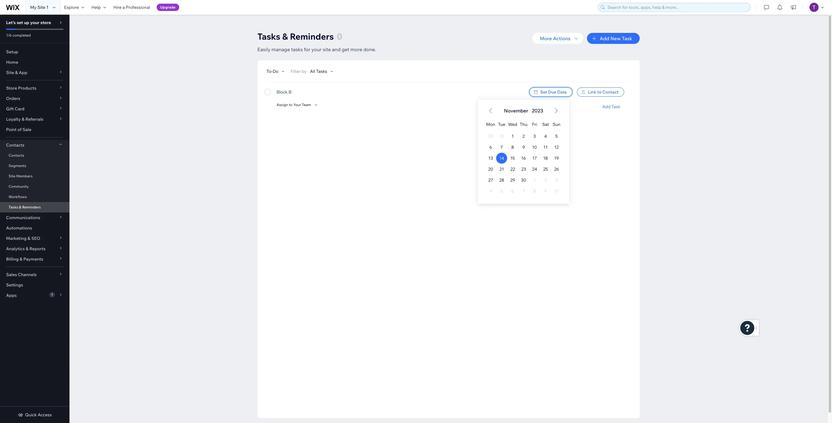 Task type: describe. For each thing, give the bounding box(es) containing it.
to-do button
[[267, 69, 286, 74]]

products
[[18, 85, 36, 91]]

date
[[557, 89, 567, 95]]

community
[[9, 184, 29, 189]]

easily manage tasks for your site and get more done.
[[257, 46, 376, 52]]

setup link
[[0, 47, 70, 57]]

row containing 13
[[485, 153, 562, 164]]

sidebar element
[[0, 15, 70, 423]]

23
[[521, 166, 526, 172]]

site
[[323, 46, 331, 52]]

2023
[[532, 108, 543, 114]]

completed
[[12, 33, 31, 37]]

reminders for tasks & reminders 0
[[290, 31, 334, 42]]

loyalty
[[6, 116, 21, 122]]

loyalty & referrals button
[[0, 114, 70, 124]]

card
[[15, 106, 24, 112]]

manage
[[272, 46, 290, 52]]

seo
[[31, 236, 40, 241]]

& for analytics & reports
[[26, 246, 29, 251]]

1 inside sidebar element
[[51, 293, 53, 297]]

get
[[342, 46, 349, 52]]

contacts for contacts dropdown button
[[6, 142, 24, 148]]

25
[[543, 166, 548, 172]]

members
[[16, 174, 33, 178]]

row containing 20
[[485, 164, 562, 175]]

a
[[123, 5, 125, 10]]

add new task
[[600, 35, 632, 41]]

your inside sidebar element
[[30, 20, 39, 25]]

of
[[18, 127, 22, 132]]

and
[[332, 46, 341, 52]]

mon tue wed thu
[[486, 122, 527, 127]]

2 horizontal spatial 1
[[512, 134, 514, 139]]

november
[[504, 108, 528, 114]]

mon
[[486, 122, 495, 127]]

professional
[[126, 5, 150, 10]]

1 vertical spatial task
[[612, 104, 620, 109]]

link to contact button
[[577, 87, 624, 97]]

all
[[310, 69, 315, 74]]

site & app button
[[0, 67, 70, 78]]

marketing
[[6, 236, 27, 241]]

15
[[510, 155, 515, 161]]

community link
[[0, 181, 70, 192]]

do
[[273, 69, 278, 74]]

4
[[544, 134, 547, 139]]

6
[[489, 144, 492, 150]]

analytics
[[6, 246, 25, 251]]

add new task button
[[587, 33, 640, 44]]

store
[[6, 85, 17, 91]]

0
[[337, 31, 342, 42]]

13
[[488, 155, 493, 161]]

thu
[[520, 122, 527, 127]]

add for add new task
[[600, 35, 609, 41]]

add for add task
[[602, 104, 611, 109]]

quick access button
[[18, 412, 52, 418]]

set
[[540, 89, 547, 95]]

sun
[[553, 122, 560, 127]]

& for tasks & reminders
[[19, 205, 21, 209]]

all tasks
[[310, 69, 327, 74]]

point of sale link
[[0, 124, 70, 135]]

new
[[611, 35, 621, 41]]

my
[[30, 5, 36, 10]]

14
[[499, 155, 504, 161]]

tasks for tasks & reminders
[[9, 205, 18, 209]]

up
[[24, 20, 29, 25]]

analytics & reports button
[[0, 244, 70, 254]]

for
[[304, 46, 310, 52]]

marketing & seo button
[[0, 233, 70, 244]]

sat
[[542, 122, 549, 127]]

alert containing november
[[502, 107, 545, 114]]

easily
[[257, 46, 270, 52]]

11
[[543, 144, 548, 150]]

30
[[521, 177, 526, 183]]

2
[[522, 134, 525, 139]]

Search for tools, apps, help & more... field
[[606, 3, 748, 12]]

setup
[[6, 49, 18, 55]]

to for link
[[597, 89, 602, 95]]

& for marketing & seo
[[28, 236, 30, 241]]

due
[[548, 89, 556, 95]]

1/6
[[6, 33, 12, 37]]

quick
[[25, 412, 37, 418]]

set due date
[[540, 89, 567, 95]]

point of sale
[[6, 127, 31, 132]]

point
[[6, 127, 17, 132]]

wed
[[508, 122, 517, 127]]

segments link
[[0, 161, 70, 171]]

row group containing 1
[[478, 131, 569, 204]]

let's
[[6, 20, 16, 25]]

orders button
[[0, 93, 70, 104]]

actions
[[553, 35, 571, 41]]

27
[[488, 177, 493, 183]]

& for loyalty & referrals
[[22, 116, 24, 122]]

to-
[[267, 69, 273, 74]]

add task
[[602, 104, 620, 109]]

grid containing november
[[478, 100, 569, 204]]

upgrade button
[[157, 4, 179, 11]]



Task type: vqa. For each thing, say whether or not it's contained in the screenshot.
2
yes



Task type: locate. For each thing, give the bounding box(es) containing it.
6 row from the top
[[485, 175, 562, 186]]

communications
[[6, 215, 40, 220]]

communications button
[[0, 212, 70, 223]]

store
[[40, 20, 51, 25]]

& down workflows
[[19, 205, 21, 209]]

0 horizontal spatial 1
[[46, 5, 48, 10]]

1 vertical spatial 1
[[512, 134, 514, 139]]

0 vertical spatial your
[[30, 20, 39, 25]]

2 row from the top
[[485, 131, 562, 142]]

task right new
[[622, 35, 632, 41]]

analytics & reports
[[6, 246, 45, 251]]

row up 9
[[485, 131, 562, 142]]

contacts link
[[0, 150, 70, 161]]

home
[[6, 59, 18, 65]]

& for tasks & reminders 0
[[282, 31, 288, 42]]

site for site members
[[9, 174, 15, 178]]

0 vertical spatial contacts
[[6, 142, 24, 148]]

to left your
[[289, 102, 292, 107]]

row up the "2"
[[485, 116, 562, 131]]

tasks down workflows
[[9, 205, 18, 209]]

0 vertical spatial add
[[600, 35, 609, 41]]

1 vertical spatial your
[[312, 46, 322, 52]]

1 vertical spatial add
[[602, 104, 611, 109]]

2 vertical spatial site
[[9, 174, 15, 178]]

done.
[[363, 46, 376, 52]]

1 vertical spatial to
[[289, 102, 292, 107]]

0 vertical spatial 1
[[46, 5, 48, 10]]

task down contact
[[612, 104, 620, 109]]

settings link
[[0, 280, 70, 290]]

row group
[[478, 131, 569, 204]]

automations
[[6, 225, 32, 231]]

task
[[622, 35, 632, 41], [612, 104, 620, 109]]

1 horizontal spatial tasks
[[257, 31, 280, 42]]

store products button
[[0, 83, 70, 93]]

by:
[[302, 69, 308, 74]]

all tasks button
[[310, 69, 334, 74]]

reminders inside 'link'
[[22, 205, 41, 209]]

0 horizontal spatial your
[[30, 20, 39, 25]]

0 vertical spatial site
[[37, 5, 45, 10]]

2 vertical spatial tasks
[[9, 205, 18, 209]]

1 vertical spatial reminders
[[22, 205, 41, 209]]

site right my
[[37, 5, 45, 10]]

help button
[[88, 0, 110, 15]]

to inside button
[[597, 89, 602, 95]]

more
[[350, 46, 362, 52]]

billing & payments
[[6, 256, 43, 262]]

0 horizontal spatial task
[[612, 104, 620, 109]]

orders
[[6, 96, 20, 101]]

site down home
[[6, 70, 14, 75]]

alert
[[502, 107, 545, 114]]

9
[[522, 144, 525, 150]]

workflows
[[9, 194, 27, 199]]

tasks & reminders
[[9, 205, 41, 209]]

0 vertical spatial tasks
[[257, 31, 280, 42]]

3 row from the top
[[485, 142, 562, 153]]

add left new
[[600, 35, 609, 41]]

26
[[554, 166, 559, 172]]

row containing 27
[[485, 175, 562, 186]]

1 horizontal spatial your
[[312, 46, 322, 52]]

& left reports
[[26, 246, 29, 251]]

1 down settings link
[[51, 293, 53, 297]]

0 horizontal spatial to
[[289, 102, 292, 107]]

billing & payments button
[[0, 254, 70, 264]]

help
[[91, 5, 101, 10]]

& for billing & payments
[[20, 256, 22, 262]]

task inside button
[[622, 35, 632, 41]]

7 row from the top
[[485, 186, 562, 197]]

row containing mon
[[485, 116, 562, 131]]

2 horizontal spatial tasks
[[316, 69, 327, 74]]

row up 16
[[485, 142, 562, 153]]

& left app
[[15, 70, 18, 75]]

0 horizontal spatial tasks
[[9, 205, 18, 209]]

row
[[485, 116, 562, 131], [485, 131, 562, 142], [485, 142, 562, 153], [485, 153, 562, 164], [485, 164, 562, 175], [485, 175, 562, 186], [485, 186, 562, 197]]

apps
[[6, 293, 17, 298]]

17
[[532, 155, 537, 161]]

&
[[282, 31, 288, 42], [15, 70, 18, 75], [22, 116, 24, 122], [19, 205, 21, 209], [28, 236, 30, 241], [26, 246, 29, 251], [20, 256, 22, 262]]

20
[[488, 166, 493, 172]]

contacts up the segments
[[9, 153, 24, 158]]

2 vertical spatial 1
[[51, 293, 53, 297]]

1 vertical spatial contacts
[[9, 153, 24, 158]]

& for site & app
[[15, 70, 18, 75]]

reminders down workflows link
[[22, 205, 41, 209]]

site
[[37, 5, 45, 10], [6, 70, 14, 75], [9, 174, 15, 178]]

1 horizontal spatial to
[[597, 89, 602, 95]]

reminders
[[290, 31, 334, 42], [22, 205, 41, 209]]

my site 1
[[30, 5, 48, 10]]

payments
[[23, 256, 43, 262]]

assign
[[277, 102, 288, 107]]

quick access
[[25, 412, 52, 418]]

0 vertical spatial task
[[622, 35, 632, 41]]

sales channels button
[[0, 269, 70, 280]]

set due date button
[[529, 87, 572, 97]]

contacts button
[[0, 140, 70, 150]]

& inside 'link'
[[19, 205, 21, 209]]

your right the for
[[312, 46, 322, 52]]

21
[[499, 166, 504, 172]]

hire a professional
[[113, 5, 150, 10]]

contacts down point of sale
[[6, 142, 24, 148]]

reminders for tasks & reminders
[[22, 205, 41, 209]]

tue
[[498, 122, 505, 127]]

tasks for tasks & reminders 0
[[257, 31, 280, 42]]

& left seo
[[28, 236, 30, 241]]

billing
[[6, 256, 19, 262]]

1 vertical spatial tasks
[[316, 69, 327, 74]]

5 row from the top
[[485, 164, 562, 175]]

set
[[17, 20, 23, 25]]

add task button
[[602, 104, 620, 109]]

tasks up easily
[[257, 31, 280, 42]]

site & app
[[6, 70, 27, 75]]

referrals
[[25, 116, 43, 122]]

22
[[510, 166, 515, 172]]

add down link to contact
[[602, 104, 611, 109]]

home link
[[0, 57, 70, 67]]

1 horizontal spatial reminders
[[290, 31, 334, 42]]

& inside dropdown button
[[22, 116, 24, 122]]

contacts for contacts link
[[9, 153, 24, 158]]

10
[[532, 144, 537, 150]]

your right up
[[30, 20, 39, 25]]

more actions
[[540, 35, 571, 41]]

1 horizontal spatial task
[[622, 35, 632, 41]]

1 right my
[[46, 5, 48, 10]]

tasks inside tasks & reminders 'link'
[[9, 205, 18, 209]]

segments
[[9, 163, 26, 168]]

12
[[554, 144, 559, 150]]

0 vertical spatial reminders
[[290, 31, 334, 42]]

& right billing
[[20, 256, 22, 262]]

row containing 1
[[485, 131, 562, 142]]

site for site & app
[[6, 70, 14, 75]]

site members link
[[0, 171, 70, 181]]

1 left the "2"
[[512, 134, 514, 139]]

0 horizontal spatial reminders
[[22, 205, 41, 209]]

add inside button
[[600, 35, 609, 41]]

reminders up the for
[[290, 31, 334, 42]]

contacts inside dropdown button
[[6, 142, 24, 148]]

row down 30
[[485, 186, 562, 197]]

team
[[302, 102, 311, 107]]

to for assign
[[289, 102, 292, 107]]

contacts
[[6, 142, 24, 148], [9, 153, 24, 158]]

gift
[[6, 106, 14, 112]]

5
[[555, 134, 558, 139]]

settings
[[6, 282, 23, 288]]

row up 23
[[485, 153, 562, 164]]

1 vertical spatial site
[[6, 70, 14, 75]]

tasks & reminders 0
[[257, 31, 342, 42]]

row containing 6
[[485, 142, 562, 153]]

row down 16
[[485, 164, 562, 175]]

access
[[38, 412, 52, 418]]

your
[[293, 102, 301, 107]]

loyalty & referrals
[[6, 116, 43, 122]]

assign to your team
[[277, 102, 311, 107]]

filter by:
[[291, 69, 308, 74]]

Write your task here and press enter to add. text field
[[277, 87, 525, 103]]

site inside dropdown button
[[6, 70, 14, 75]]

& up the manage
[[282, 31, 288, 42]]

7
[[500, 144, 503, 150]]

site members
[[9, 174, 33, 178]]

1 horizontal spatial 1
[[51, 293, 53, 297]]

to right the link
[[597, 89, 602, 95]]

& right loyalty
[[22, 116, 24, 122]]

tasks right all
[[316, 69, 327, 74]]

more actions button
[[533, 33, 583, 44]]

tuesday, november 14, 2023 cell
[[496, 153, 507, 164]]

channels
[[18, 272, 37, 277]]

0 vertical spatial to
[[597, 89, 602, 95]]

hire a professional link
[[110, 0, 154, 15]]

more
[[540, 35, 552, 41]]

sale
[[23, 127, 31, 132]]

grid
[[478, 100, 569, 204]]

reports
[[29, 246, 45, 251]]

1 row from the top
[[485, 116, 562, 131]]

4 row from the top
[[485, 153, 562, 164]]

site down the segments
[[9, 174, 15, 178]]

to inside button
[[289, 102, 292, 107]]

automations link
[[0, 223, 70, 233]]

row down 23
[[485, 175, 562, 186]]



